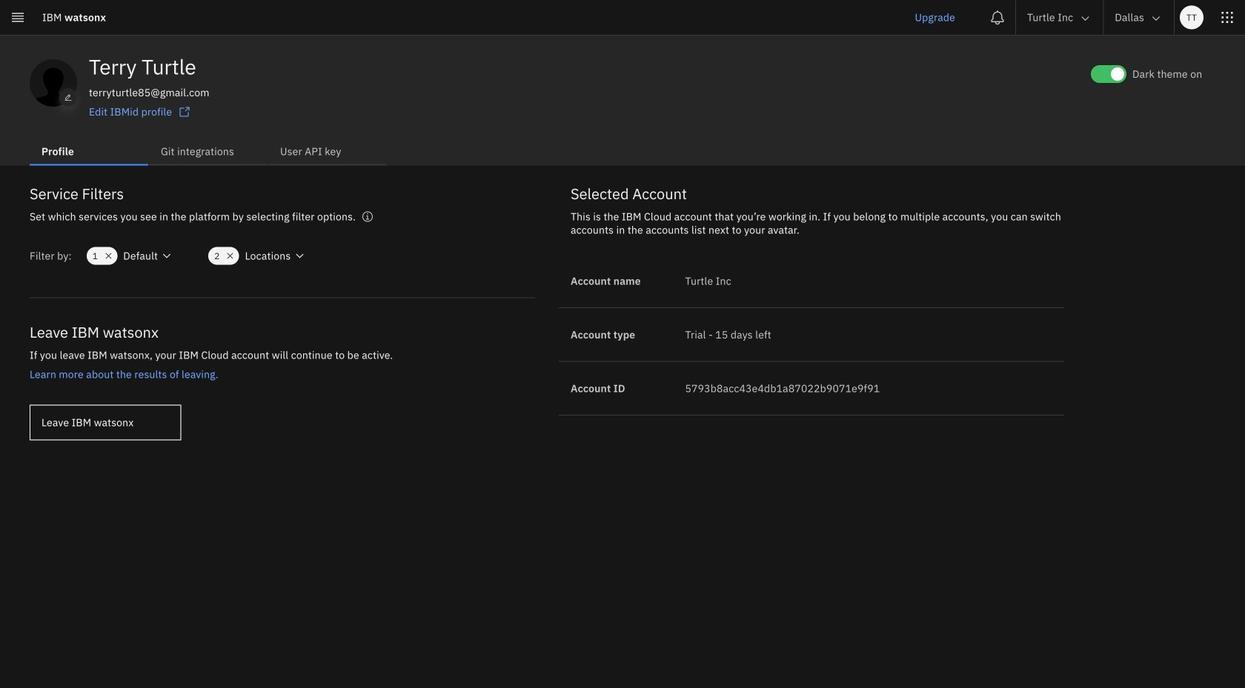 Task type: vqa. For each thing, say whether or not it's contained in the screenshot.
"data" image
no



Task type: locate. For each thing, give the bounding box(es) containing it.
arrow image
[[1080, 13, 1092, 24]]

profile picture image
[[30, 59, 77, 107]]

tab list
[[30, 136, 387, 166]]



Task type: describe. For each thing, give the bounding box(es) containing it.
global navigation element
[[0, 0, 1246, 689]]

open menu image
[[161, 250, 173, 262]]

clear all selected items image
[[103, 250, 114, 262]]

arrow image
[[1151, 13, 1163, 24]]

clear all selected items image
[[224, 250, 236, 262]]

open menu image
[[294, 250, 306, 262]]

notifications image
[[991, 10, 1006, 25]]



